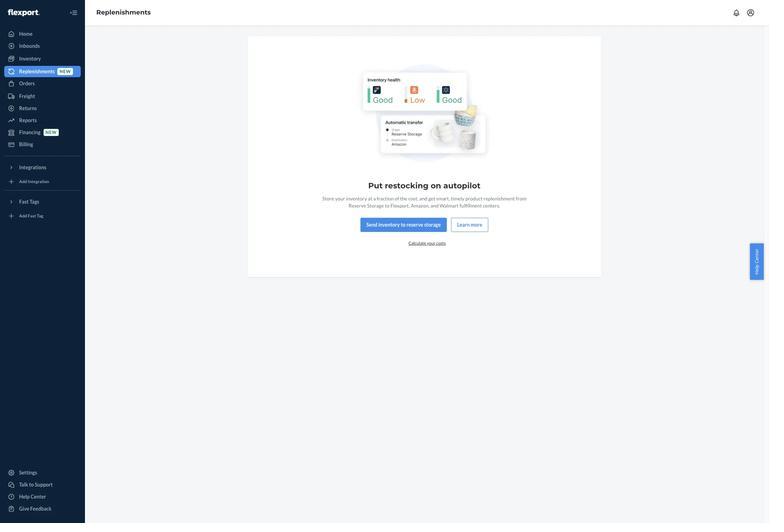 Task type: describe. For each thing, give the bounding box(es) containing it.
feedback
[[30, 506, 52, 512]]

store your inventory at a fraction of the cost, and get smart, timely product replenishment from reserve storage to flexport, amazon, and walmart fulfillment centers.
[[322, 195, 527, 209]]

the
[[400, 195, 407, 202]]

freight
[[19, 93, 35, 99]]

send inventory to reserve storage
[[367, 222, 441, 228]]

freight link
[[4, 91, 81, 102]]

from
[[516, 195, 527, 202]]

on
[[431, 181, 441, 191]]

reserve
[[349, 203, 366, 209]]

send
[[367, 222, 378, 228]]

learn more button
[[451, 218, 489, 232]]

integration
[[28, 179, 49, 184]]

store
[[322, 195, 334, 202]]

inbounds
[[19, 43, 40, 49]]

0 vertical spatial replenishments
[[96, 9, 151, 16]]

give feedback button
[[4, 503, 81, 515]]

settings
[[19, 470, 37, 476]]

restocking
[[385, 181, 429, 191]]

reports
[[19, 117, 37, 123]]

fulfillment
[[460, 203, 482, 209]]

help inside help center button
[[754, 264, 760, 274]]

0 horizontal spatial center
[[31, 494, 46, 500]]

empty list image
[[356, 64, 493, 165]]

0 vertical spatial and
[[420, 195, 428, 202]]

your for store
[[335, 195, 345, 202]]

more
[[471, 222, 483, 228]]

centers.
[[483, 203, 500, 209]]

amazon,
[[411, 203, 430, 209]]

add integration
[[19, 179, 49, 184]]

support
[[35, 482, 53, 488]]

storage
[[424, 222, 441, 228]]

flexport,
[[391, 203, 410, 209]]

reports link
[[4, 115, 81, 126]]

inbounds link
[[4, 40, 81, 52]]

fast inside dropdown button
[[19, 199, 29, 205]]

orders
[[19, 80, 35, 86]]

inventory link
[[4, 53, 81, 64]]

help center button
[[750, 243, 764, 280]]

1 vertical spatial fast
[[28, 213, 36, 219]]

add for add integration
[[19, 179, 27, 184]]

put
[[368, 181, 383, 191]]

help inside help center link
[[19, 494, 30, 500]]

fast tags button
[[4, 196, 81, 208]]

add fast tag
[[19, 213, 43, 219]]

talk
[[19, 482, 28, 488]]

put restocking on autopilot
[[368, 181, 481, 191]]

billing
[[19, 141, 33, 147]]

2 vertical spatial to
[[29, 482, 34, 488]]

close navigation image
[[69, 9, 78, 17]]

add fast tag link
[[4, 210, 81, 222]]

autopilot
[[444, 181, 481, 191]]

inventory
[[19, 56, 41, 62]]

inventory inside button
[[378, 222, 400, 228]]

2 horizontal spatial to
[[401, 222, 406, 228]]

cost,
[[408, 195, 419, 202]]

to inside store your inventory at a fraction of the cost, and get smart, timely product replenishment from reserve storage to flexport, amazon, and walmart fulfillment centers.
[[385, 203, 390, 209]]

of
[[395, 195, 399, 202]]

learn
[[457, 222, 470, 228]]

timely
[[451, 195, 465, 202]]

a
[[373, 195, 376, 202]]

open account menu image
[[747, 9, 755, 17]]

learn more
[[457, 222, 483, 228]]

new for financing
[[46, 130, 57, 135]]



Task type: vqa. For each thing, say whether or not it's contained in the screenshot.
Returns link
yes



Task type: locate. For each thing, give the bounding box(es) containing it.
1 vertical spatial replenishments
[[19, 68, 55, 74]]

your right store
[[335, 195, 345, 202]]

0 horizontal spatial new
[[46, 130, 57, 135]]

1 horizontal spatial to
[[385, 203, 390, 209]]

home
[[19, 31, 33, 37]]

calculate
[[409, 240, 426, 246]]

0 horizontal spatial help
[[19, 494, 30, 500]]

0 vertical spatial add
[[19, 179, 27, 184]]

0 vertical spatial inventory
[[346, 195, 367, 202]]

add
[[19, 179, 27, 184], [19, 213, 27, 219]]

center inside button
[[754, 249, 760, 263]]

inventory
[[346, 195, 367, 202], [378, 222, 400, 228]]

your for calculate
[[427, 240, 436, 246]]

reserve
[[407, 222, 423, 228]]

0 horizontal spatial to
[[29, 482, 34, 488]]

1 horizontal spatial help
[[754, 264, 760, 274]]

inventory right send
[[378, 222, 400, 228]]

0 vertical spatial help
[[754, 264, 760, 274]]

financing
[[19, 129, 41, 135]]

orders link
[[4, 78, 81, 89]]

1 vertical spatial add
[[19, 213, 27, 219]]

settings link
[[4, 467, 81, 479]]

add down fast tags
[[19, 213, 27, 219]]

1 vertical spatial center
[[31, 494, 46, 500]]

give
[[19, 506, 29, 512]]

fast left the tag at the left of the page
[[28, 213, 36, 219]]

and up amazon, at right
[[420, 195, 428, 202]]

0 vertical spatial help center
[[754, 249, 760, 274]]

1 horizontal spatial your
[[427, 240, 436, 246]]

help
[[754, 264, 760, 274], [19, 494, 30, 500]]

1 horizontal spatial help center
[[754, 249, 760, 274]]

inventory inside store your inventory at a fraction of the cost, and get smart, timely product replenishment from reserve storage to flexport, amazon, and walmart fulfillment centers.
[[346, 195, 367, 202]]

1 horizontal spatial replenishments
[[96, 9, 151, 16]]

0 vertical spatial new
[[60, 69, 71, 74]]

calculate your costs link
[[409, 240, 446, 246]]

to left reserve
[[401, 222, 406, 228]]

1 vertical spatial and
[[431, 203, 439, 209]]

2 add from the top
[[19, 213, 27, 219]]

replenishments link
[[96, 9, 151, 16]]

walmart
[[440, 203, 459, 209]]

0 horizontal spatial your
[[335, 195, 345, 202]]

replenishment
[[484, 195, 515, 202]]

new up orders link
[[60, 69, 71, 74]]

integrations button
[[4, 162, 81, 173]]

1 vertical spatial inventory
[[378, 222, 400, 228]]

replenishments
[[96, 9, 151, 16], [19, 68, 55, 74]]

1 horizontal spatial inventory
[[378, 222, 400, 228]]

help center inside button
[[754, 249, 760, 274]]

0 horizontal spatial inventory
[[346, 195, 367, 202]]

and down get
[[431, 203, 439, 209]]

1 vertical spatial help center
[[19, 494, 46, 500]]

0 horizontal spatial replenishments
[[19, 68, 55, 74]]

open notifications image
[[733, 9, 741, 17]]

add for add fast tag
[[19, 213, 27, 219]]

send inventory to reserve storage button
[[361, 218, 447, 232]]

to down fraction
[[385, 203, 390, 209]]

talk to support
[[19, 482, 53, 488]]

1 horizontal spatial center
[[754, 249, 760, 263]]

calculate your costs
[[409, 240, 446, 246]]

give feedback
[[19, 506, 52, 512]]

get
[[429, 195, 436, 202]]

product
[[466, 195, 483, 202]]

to
[[385, 203, 390, 209], [401, 222, 406, 228], [29, 482, 34, 488]]

add inside the 'add integration' link
[[19, 179, 27, 184]]

new
[[60, 69, 71, 74], [46, 130, 57, 135]]

your left costs
[[427, 240, 436, 246]]

new down reports link
[[46, 130, 57, 135]]

help center
[[754, 249, 760, 274], [19, 494, 46, 500]]

0 vertical spatial center
[[754, 249, 760, 263]]

your
[[335, 195, 345, 202], [427, 240, 436, 246]]

fast tags
[[19, 199, 39, 205]]

1 add from the top
[[19, 179, 27, 184]]

talk to support button
[[4, 479, 81, 491]]

1 vertical spatial your
[[427, 240, 436, 246]]

1 vertical spatial new
[[46, 130, 57, 135]]

tags
[[30, 199, 39, 205]]

1 vertical spatial to
[[401, 222, 406, 228]]

0 horizontal spatial help center
[[19, 494, 46, 500]]

home link
[[4, 28, 81, 40]]

tag
[[37, 213, 43, 219]]

new for replenishments
[[60, 69, 71, 74]]

help center link
[[4, 491, 81, 503]]

inventory up reserve
[[346, 195, 367, 202]]

1 horizontal spatial and
[[431, 203, 439, 209]]

smart,
[[436, 195, 450, 202]]

integrations
[[19, 164, 46, 170]]

0 vertical spatial to
[[385, 203, 390, 209]]

storage
[[367, 203, 384, 209]]

returns link
[[4, 103, 81, 114]]

billing link
[[4, 139, 81, 150]]

add inside add fast tag link
[[19, 213, 27, 219]]

1 vertical spatial help
[[19, 494, 30, 500]]

add integration link
[[4, 176, 81, 187]]

add left integration
[[19, 179, 27, 184]]

and
[[420, 195, 428, 202], [431, 203, 439, 209]]

0 vertical spatial your
[[335, 195, 345, 202]]

fast
[[19, 199, 29, 205], [28, 213, 36, 219]]

flexport logo image
[[8, 9, 40, 16]]

fast left tags
[[19, 199, 29, 205]]

returns
[[19, 105, 37, 111]]

center
[[754, 249, 760, 263], [31, 494, 46, 500]]

to right talk
[[29, 482, 34, 488]]

your inside store your inventory at a fraction of the cost, and get smart, timely product replenishment from reserve storage to flexport, amazon, and walmart fulfillment centers.
[[335, 195, 345, 202]]

1 horizontal spatial new
[[60, 69, 71, 74]]

0 horizontal spatial and
[[420, 195, 428, 202]]

0 vertical spatial fast
[[19, 199, 29, 205]]

costs
[[436, 240, 446, 246]]

fraction
[[377, 195, 394, 202]]

at
[[368, 195, 372, 202]]



